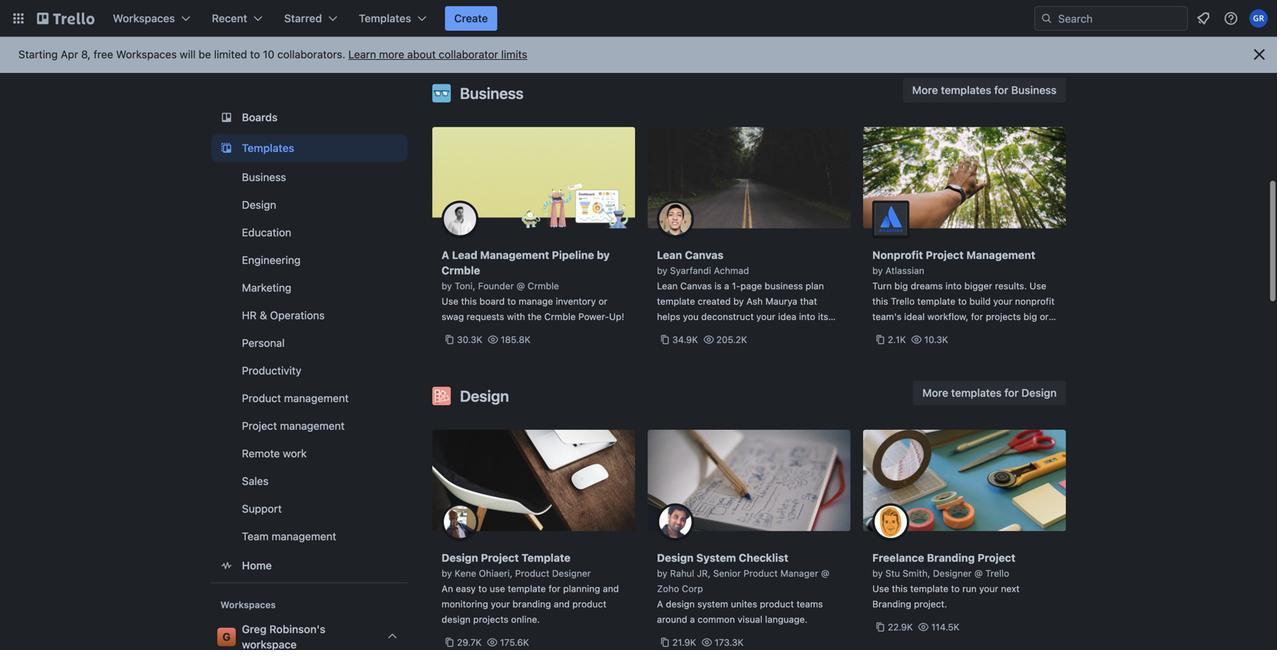 Task type: locate. For each thing, give the bounding box(es) containing it.
workspaces down workspaces popup button
[[116, 48, 177, 61]]

lean down syarfandi
[[657, 281, 678, 291]]

management inside "nonprofit project management by atlassian turn big dreams into bigger results. use this trello template to build your nonprofit team's ideal workflow, for projects big or small."
[[966, 249, 1036, 261]]

to left build
[[958, 296, 967, 307]]

use inside the a lead management pipeline by crmble by toni, founder @ crmble use this board to manage inventory or swag requests with the crmble power-up!
[[442, 296, 458, 307]]

1 horizontal spatial projects
[[986, 311, 1021, 322]]

to
[[250, 48, 260, 61], [507, 296, 516, 307], [958, 296, 967, 307], [478, 584, 487, 594], [951, 584, 960, 594]]

stu
[[885, 568, 900, 579]]

a lead management pipeline by crmble by toni, founder @ crmble use this board to manage inventory or swag requests with the crmble power-up!
[[442, 249, 624, 322]]

0 horizontal spatial management
[[480, 249, 549, 261]]

use inside freelance branding project by stu smith, designer @ trello use this template to run your next branding project.
[[872, 584, 889, 594]]

by left toni,
[[442, 281, 452, 291]]

1-
[[732, 281, 740, 291]]

0 horizontal spatial this
[[461, 296, 477, 307]]

marketing
[[242, 281, 291, 294]]

this for crmble
[[461, 296, 477, 307]]

30.3k
[[457, 334, 482, 345]]

for inside button
[[1005, 387, 1019, 399]]

by inside design project template by kene ohiaeri, product designer an easy to use template for planning and monitoring your branding and product design projects online.
[[442, 568, 452, 579]]

1 horizontal spatial or
[[1040, 311, 1049, 322]]

product down "checklist"
[[744, 568, 778, 579]]

this down toni,
[[461, 296, 477, 307]]

around
[[657, 614, 687, 625]]

template board image
[[217, 139, 236, 157]]

templates inside popup button
[[359, 12, 411, 25]]

crmble down inventory
[[544, 311, 576, 322]]

crmble down lead
[[442, 264, 480, 277]]

templates button
[[350, 6, 436, 31]]

your
[[993, 296, 1012, 307], [756, 311, 776, 322], [979, 584, 998, 594], [491, 599, 510, 610]]

your down use
[[491, 599, 510, 610]]

by left stu in the right bottom of the page
[[872, 568, 883, 579]]

a down zoho
[[657, 599, 663, 610]]

back to home image
[[37, 6, 94, 31]]

1 horizontal spatial into
[[945, 281, 962, 291]]

1 vertical spatial or
[[1040, 311, 1049, 322]]

2 horizontal spatial product
[[744, 568, 778, 579]]

projects down build
[[986, 311, 1021, 322]]

2 management from the left
[[966, 249, 1036, 261]]

crmble up the 'manage'
[[528, 281, 559, 291]]

1 vertical spatial a
[[690, 614, 695, 625]]

designer up the run
[[933, 568, 972, 579]]

2 horizontal spatial business
[[1011, 84, 1057, 96]]

0 vertical spatial branding
[[927, 552, 975, 564]]

0 horizontal spatial branding
[[872, 599, 911, 610]]

@ inside design system checklist by rahul jr, senior product manager @ zoho corp a design system unites product teams around a common visual language.
[[821, 568, 829, 579]]

starting apr 8, free workspaces will be limited to 10 collaborators. learn more about collaborator limits
[[18, 48, 527, 61]]

2 vertical spatial use
[[872, 584, 889, 594]]

design icon image
[[432, 387, 451, 405]]

more inside button
[[912, 84, 938, 96]]

management inside the a lead management pipeline by crmble by toni, founder @ crmble use this board to manage inventory or swag requests with the crmble power-up!
[[480, 249, 549, 261]]

1 lean from the top
[[657, 249, 682, 261]]

template
[[657, 296, 695, 307], [917, 296, 956, 307], [508, 584, 546, 594], [910, 584, 948, 594]]

2 designer from the left
[[933, 568, 972, 579]]

1 vertical spatial use
[[442, 296, 458, 307]]

project management
[[242, 420, 345, 432]]

this
[[461, 296, 477, 307], [872, 296, 888, 307], [892, 584, 908, 594]]

canvas up syarfandi
[[685, 249, 724, 261]]

easy
[[456, 584, 476, 594]]

your inside "nonprofit project management by atlassian turn big dreams into bigger results. use this trello template to build your nonprofit team's ideal workflow, for projects big or small."
[[993, 296, 1012, 307]]

project up next
[[978, 552, 1016, 564]]

results.
[[995, 281, 1027, 291]]

template inside "nonprofit project management by atlassian turn big dreams into bigger results. use this trello template to build your nonprofit team's ideal workflow, for projects big or small."
[[917, 296, 956, 307]]

1 horizontal spatial product
[[760, 599, 794, 610]]

product down template
[[515, 568, 549, 579]]

product
[[572, 599, 606, 610], [760, 599, 794, 610]]

1 vertical spatial projects
[[473, 614, 508, 625]]

0 horizontal spatial designer
[[552, 568, 591, 579]]

engineering link
[[211, 248, 408, 273]]

2.1k
[[888, 334, 906, 345]]

management for lead
[[480, 249, 549, 261]]

corp
[[682, 584, 703, 594]]

0 vertical spatial management
[[284, 392, 349, 405]]

0 vertical spatial templates
[[941, 84, 991, 96]]

product down productivity
[[242, 392, 281, 405]]

workspaces up greg
[[220, 600, 276, 611]]

1 horizontal spatial design
[[666, 599, 695, 610]]

remote
[[242, 447, 280, 460]]

sales
[[242, 475, 269, 488]]

syarfandi achmad image
[[657, 201, 694, 238]]

this inside the a lead management pipeline by crmble by toni, founder @ crmble use this board to manage inventory or swag requests with the crmble power-up!
[[461, 296, 477, 307]]

dreams
[[911, 281, 943, 291]]

0 vertical spatial trello
[[891, 296, 915, 307]]

0 vertical spatial more
[[912, 84, 938, 96]]

21.9k
[[672, 637, 696, 648]]

boards link
[[211, 104, 408, 131]]

2 vertical spatial management
[[272, 530, 336, 543]]

@ up the 'manage'
[[517, 281, 525, 291]]

branding up 22.9k
[[872, 599, 911, 610]]

template inside freelance branding project by stu smith, designer @ trello use this template to run your next branding project.
[[910, 584, 948, 594]]

system
[[697, 599, 728, 610]]

management for project
[[966, 249, 1036, 261]]

big down nonprofit on the top right of the page
[[1024, 311, 1037, 322]]

product down planning
[[572, 599, 606, 610]]

for
[[994, 84, 1008, 96], [971, 311, 983, 322], [1005, 387, 1019, 399], [548, 584, 561, 594]]

templates link
[[211, 134, 408, 162]]

templates for business
[[941, 84, 991, 96]]

management down the 'support' link
[[272, 530, 336, 543]]

0 horizontal spatial trello
[[891, 296, 915, 307]]

management down productivity "link" at bottom
[[284, 392, 349, 405]]

to left the run
[[951, 584, 960, 594]]

a right "around"
[[690, 614, 695, 625]]

senior
[[713, 568, 741, 579]]

templates for design
[[951, 387, 1002, 399]]

home image
[[217, 557, 236, 575]]

template up helps
[[657, 296, 695, 307]]

trello up ideal
[[891, 296, 915, 307]]

1 vertical spatial management
[[280, 420, 345, 432]]

0 horizontal spatial a
[[690, 614, 695, 625]]

management down product management link
[[280, 420, 345, 432]]

0 vertical spatial a
[[442, 249, 449, 261]]

by up turn
[[872, 265, 883, 276]]

design project template by kene ohiaeri, product designer an easy to use template for planning and monitoring your branding and product design projects online.
[[442, 552, 619, 625]]

more inside button
[[922, 387, 948, 399]]

1 horizontal spatial and
[[603, 584, 619, 594]]

lean up syarfandi
[[657, 249, 682, 261]]

team
[[242, 530, 269, 543]]

a left lead
[[442, 249, 449, 261]]

1 horizontal spatial branding
[[927, 552, 975, 564]]

0 vertical spatial projects
[[986, 311, 1021, 322]]

product management link
[[211, 386, 408, 411]]

use inside "nonprofit project management by atlassian turn big dreams into bigger results. use this trello template to build your nonprofit team's ideal workflow, for projects big or small."
[[1030, 281, 1046, 291]]

next
[[1001, 584, 1020, 594]]

workspaces up free
[[113, 12, 175, 25]]

robinson's
[[269, 623, 326, 636]]

or down nonprofit on the top right of the page
[[1040, 311, 1049, 322]]

management for product management
[[284, 392, 349, 405]]

ohiaeri,
[[479, 568, 513, 579]]

for inside "nonprofit project management by atlassian turn big dreams into bigger results. use this trello template to build your nonprofit team's ideal workflow, for projects big or small."
[[971, 311, 983, 322]]

to up with
[[507, 296, 516, 307]]

product inside design system checklist by rahul jr, senior product manager @ zoho corp a design system unites product teams around a common visual language.
[[744, 568, 778, 579]]

assumptions.
[[675, 327, 732, 338]]

support link
[[211, 497, 408, 521]]

your down the "results."
[[993, 296, 1012, 307]]

achmad
[[714, 265, 749, 276]]

design inside design system checklist by rahul jr, senior product manager @ zoho corp a design system unites product teams around a common visual language.
[[666, 599, 695, 610]]

0 horizontal spatial product
[[242, 392, 281, 405]]

about
[[407, 48, 436, 61]]

1 horizontal spatial this
[[872, 296, 888, 307]]

canvas down syarfandi
[[680, 281, 712, 291]]

0 horizontal spatial design
[[442, 614, 471, 625]]

workspaces inside popup button
[[113, 12, 175, 25]]

to inside "nonprofit project management by atlassian turn big dreams into bigger results. use this trello template to build your nonprofit team's ideal workflow, for projects big or small."
[[958, 296, 967, 307]]

114.5k
[[931, 622, 960, 633]]

@ inside the a lead management pipeline by crmble by toni, founder @ crmble use this board to manage inventory or swag requests with the crmble power-up!
[[517, 281, 525, 291]]

1 vertical spatial canvas
[[680, 281, 712, 291]]

use up nonprofit on the top right of the page
[[1030, 281, 1046, 291]]

management up the "results."
[[966, 249, 1036, 261]]

project up remote
[[242, 420, 277, 432]]

design system checklist by rahul jr, senior product manager @ zoho corp a design system unites product teams around a common visual language.
[[657, 552, 829, 625]]

your right the run
[[979, 584, 998, 594]]

more for business
[[912, 84, 938, 96]]

projects down monitoring
[[473, 614, 508, 625]]

0 vertical spatial and
[[603, 584, 619, 594]]

design inside design system checklist by rahul jr, senior product manager @ zoho corp a design system unites product teams around a common visual language.
[[657, 552, 694, 564]]

trello inside freelance branding project by stu smith, designer @ trello use this template to run your next branding project.
[[985, 568, 1009, 579]]

project up "ohiaeri," at the left bottom of the page
[[481, 552, 519, 564]]

@
[[517, 281, 525, 291], [821, 568, 829, 579], [974, 568, 983, 579]]

this inside freelance branding project by stu smith, designer @ trello use this template to run your next branding project.
[[892, 584, 908, 594]]

search image
[[1041, 12, 1053, 25]]

1 horizontal spatial a
[[724, 281, 729, 291]]

0 vertical spatial use
[[1030, 281, 1046, 291]]

by up an on the bottom left of the page
[[442, 568, 452, 579]]

your inside design project template by kene ohiaeri, product designer an easy to use template for planning and monitoring your branding and product design projects online.
[[491, 599, 510, 610]]

business down 'limits'
[[460, 84, 524, 102]]

designer up planning
[[552, 568, 591, 579]]

business up design link at the top of the page
[[242, 171, 286, 184]]

templates inside button
[[951, 387, 1002, 399]]

1 designer from the left
[[552, 568, 591, 579]]

template up the project. on the right bottom of the page
[[910, 584, 948, 594]]

1 vertical spatial a
[[657, 599, 663, 610]]

use down stu in the right bottom of the page
[[872, 584, 889, 594]]

1 vertical spatial design
[[442, 614, 471, 625]]

1 vertical spatial into
[[799, 311, 815, 322]]

0 vertical spatial workspaces
[[113, 12, 175, 25]]

0 horizontal spatial use
[[442, 296, 458, 307]]

0 horizontal spatial @
[[517, 281, 525, 291]]

stu smith, designer @ trello image
[[872, 504, 909, 541]]

freelance
[[872, 552, 924, 564]]

by left syarfandi
[[657, 265, 667, 276]]

product inside design project template by kene ohiaeri, product designer an easy to use template for planning and monitoring your branding and product design projects online.
[[515, 568, 549, 579]]

0 vertical spatial or
[[598, 296, 607, 307]]

product up language.
[[760, 599, 794, 610]]

templates inside button
[[941, 84, 991, 96]]

by inside "nonprofit project management by atlassian turn big dreams into bigger results. use this trello template to build your nonprofit team's ideal workflow, for projects big or small."
[[872, 265, 883, 276]]

templates up more
[[359, 12, 411, 25]]

productivity link
[[211, 359, 408, 383]]

a
[[724, 281, 729, 291], [690, 614, 695, 625]]

0 horizontal spatial into
[[799, 311, 815, 322]]

management up founder
[[480, 249, 549, 261]]

projects inside design project template by kene ohiaeri, product designer an easy to use template for planning and monitoring your branding and product design projects online.
[[473, 614, 508, 625]]

board
[[480, 296, 505, 307]]

use up swag
[[442, 296, 458, 307]]

by up zoho
[[657, 568, 667, 579]]

apr
[[61, 48, 78, 61]]

workspaces
[[113, 12, 175, 25], [116, 48, 177, 61], [220, 600, 276, 611]]

into inside "nonprofit project management by atlassian turn big dreams into bigger results. use this trello template to build your nonprofit team's ideal workflow, for projects big or small."
[[945, 281, 962, 291]]

trello inside "nonprofit project management by atlassian turn big dreams into bigger results. use this trello template to build your nonprofit team's ideal workflow, for projects big or small."
[[891, 296, 915, 307]]

remote work link
[[211, 442, 408, 466]]

use
[[490, 584, 505, 594]]

online.
[[511, 614, 540, 625]]

template down dreams
[[917, 296, 956, 307]]

0 vertical spatial big
[[895, 281, 908, 291]]

2 horizontal spatial use
[[1030, 281, 1046, 291]]

this down turn
[[872, 296, 888, 307]]

projects inside "nonprofit project management by atlassian turn big dreams into bigger results. use this trello template to build your nonprofit team's ideal workflow, for projects big or small."
[[986, 311, 1021, 322]]

project up dreams
[[926, 249, 964, 261]]

a inside the a lead management pipeline by crmble by toni, founder @ crmble use this board to manage inventory or swag requests with the crmble power-up!
[[442, 249, 449, 261]]

project inside design project template by kene ohiaeri, product designer an easy to use template for planning and monitoring your branding and product design projects online.
[[481, 552, 519, 564]]

for inside design project template by kene ohiaeri, product designer an easy to use template for planning and monitoring your branding and product design projects online.
[[548, 584, 561, 594]]

2 horizontal spatial this
[[892, 584, 908, 594]]

1 horizontal spatial management
[[966, 249, 1036, 261]]

@ up the run
[[974, 568, 983, 579]]

to left use
[[478, 584, 487, 594]]

1 horizontal spatial use
[[872, 584, 889, 594]]

by inside design system checklist by rahul jr, senior product manager @ zoho corp a design system unites product teams around a common visual language.
[[657, 568, 667, 579]]

0 vertical spatial lean
[[657, 249, 682, 261]]

0 horizontal spatial product
[[572, 599, 606, 610]]

1 vertical spatial big
[[1024, 311, 1037, 322]]

pipeline
[[552, 249, 594, 261]]

project inside "nonprofit project management by atlassian turn big dreams into bigger results. use this trello template to build your nonprofit team's ideal workflow, for projects big or small."
[[926, 249, 964, 261]]

0 vertical spatial design
[[666, 599, 695, 610]]

or up power-
[[598, 296, 607, 307]]

create
[[454, 12, 488, 25]]

business
[[1011, 84, 1057, 96], [460, 84, 524, 102], [242, 171, 286, 184]]

1 vertical spatial more
[[922, 387, 948, 399]]

1 horizontal spatial @
[[821, 568, 829, 579]]

lean
[[657, 249, 682, 261], [657, 281, 678, 291]]

1 horizontal spatial designer
[[933, 568, 972, 579]]

a inside design system checklist by rahul jr, senior product manager @ zoho corp a design system unites product teams around a common visual language.
[[657, 599, 663, 610]]

1 vertical spatial trello
[[985, 568, 1009, 579]]

this down stu in the right bottom of the page
[[892, 584, 908, 594]]

learn
[[348, 48, 376, 61]]

1 vertical spatial templates
[[951, 387, 1002, 399]]

branding
[[927, 552, 975, 564], [872, 599, 911, 610]]

2 product from the left
[[760, 599, 794, 610]]

1 vertical spatial and
[[554, 599, 570, 610]]

a inside lean canvas by syarfandi achmad lean canvas is a 1-page business plan template created by ash maurya that helps you deconstruct your idea into its key assumptions.
[[724, 281, 729, 291]]

0 horizontal spatial projects
[[473, 614, 508, 625]]

design inside design project template by kene ohiaeri, product designer an easy to use template for planning and monitoring your branding and product design projects online.
[[442, 614, 471, 625]]

a inside design system checklist by rahul jr, senior product manager @ zoho corp a design system unites product teams around a common visual language.
[[690, 614, 695, 625]]

boards
[[242, 111, 278, 124]]

big down "atlassian"
[[895, 281, 908, 291]]

this inside "nonprofit project management by atlassian turn big dreams into bigger results. use this trello template to build your nonprofit team's ideal workflow, for projects big or small."
[[872, 296, 888, 307]]

run
[[962, 584, 977, 594]]

34.9k
[[672, 334, 698, 345]]

by down '1-'
[[733, 296, 744, 307]]

rahul
[[670, 568, 694, 579]]

board image
[[217, 108, 236, 127]]

template up branding
[[508, 584, 546, 594]]

design down monitoring
[[442, 614, 471, 625]]

or inside the a lead management pipeline by crmble by toni, founder @ crmble use this board to manage inventory or swag requests with the crmble power-up!
[[598, 296, 607, 307]]

language.
[[765, 614, 808, 625]]

business link
[[211, 165, 408, 190]]

1 vertical spatial branding
[[872, 599, 911, 610]]

greg robinson's workspace
[[242, 623, 326, 650]]

templates down boards
[[242, 142, 294, 154]]

1 horizontal spatial trello
[[985, 568, 1009, 579]]

branding up the run
[[927, 552, 975, 564]]

a right is
[[724, 281, 729, 291]]

205.2k
[[716, 334, 747, 345]]

1 horizontal spatial business
[[460, 84, 524, 102]]

@ right manager
[[821, 568, 829, 579]]

and down planning
[[554, 599, 570, 610]]

0 horizontal spatial a
[[442, 249, 449, 261]]

1 horizontal spatial a
[[657, 599, 663, 610]]

into
[[945, 281, 962, 291], [799, 311, 815, 322]]

2 horizontal spatial @
[[974, 568, 983, 579]]

project
[[926, 249, 964, 261], [242, 420, 277, 432], [481, 552, 519, 564], [978, 552, 1016, 564]]

@ inside freelance branding project by stu smith, designer @ trello use this template to run your next branding project.
[[974, 568, 983, 579]]

and right planning
[[603, 584, 619, 594]]

0 vertical spatial into
[[945, 281, 962, 291]]

use
[[1030, 281, 1046, 291], [442, 296, 458, 307], [872, 584, 889, 594]]

0 vertical spatial a
[[724, 281, 729, 291]]

1 management from the left
[[480, 249, 549, 261]]

into down the that
[[799, 311, 815, 322]]

1 vertical spatial templates
[[242, 142, 294, 154]]

your down ash
[[756, 311, 776, 322]]

0 vertical spatial templates
[[359, 12, 411, 25]]

1 horizontal spatial templates
[[359, 12, 411, 25]]

atlassian image
[[872, 201, 909, 238]]

0 horizontal spatial or
[[598, 296, 607, 307]]

1 product from the left
[[572, 599, 606, 610]]

more for design
[[922, 387, 948, 399]]

a
[[442, 249, 449, 261], [657, 599, 663, 610]]

marketing link
[[211, 276, 408, 300]]

1 horizontal spatial product
[[515, 568, 549, 579]]

limited
[[214, 48, 247, 61]]

into left bigger
[[945, 281, 962, 291]]

planning
[[563, 584, 600, 594]]

1 vertical spatial lean
[[657, 281, 678, 291]]

design up "around"
[[666, 599, 695, 610]]

trello up next
[[985, 568, 1009, 579]]

crmble
[[442, 264, 480, 277], [528, 281, 559, 291], [544, 311, 576, 322]]

teams
[[797, 599, 823, 610]]

projects
[[986, 311, 1021, 322], [473, 614, 508, 625]]

create button
[[445, 6, 497, 31]]

learn more about collaborator limits link
[[348, 48, 527, 61]]

business down search image
[[1011, 84, 1057, 96]]



Task type: vqa. For each thing, say whether or not it's contained in the screenshot.


Task type: describe. For each thing, give the bounding box(es) containing it.
starting
[[18, 48, 58, 61]]

for inside button
[[994, 84, 1008, 96]]

product management
[[242, 392, 349, 405]]

&
[[260, 309, 267, 322]]

into inside lean canvas by syarfandi achmad lean canvas is a 1-page business plan template created by ash maurya that helps you deconstruct your idea into its key assumptions.
[[799, 311, 815, 322]]

design link
[[211, 193, 408, 217]]

created
[[698, 296, 731, 307]]

@ for checklist
[[821, 568, 829, 579]]

0 notifications image
[[1194, 9, 1213, 28]]

engineering
[[242, 254, 301, 266]]

primary element
[[0, 0, 1277, 37]]

operations
[[270, 309, 325, 322]]

2 vertical spatial crmble
[[544, 311, 576, 322]]

template inside lean canvas by syarfandi achmad lean canvas is a 1-page business plan template created by ash maurya that helps you deconstruct your idea into its key assumptions.
[[657, 296, 695, 307]]

lead
[[452, 249, 477, 261]]

designer inside design project template by kene ohiaeri, product designer an easy to use template for planning and monitoring your branding and product design projects online.
[[552, 568, 591, 579]]

is
[[715, 281, 722, 291]]

greg robinson (gregrobinson96) image
[[1249, 9, 1268, 28]]

use for a lead management pipeline by crmble
[[442, 296, 458, 307]]

team's
[[872, 311, 902, 322]]

checklist
[[739, 552, 788, 564]]

@ for management
[[517, 281, 525, 291]]

to left 10
[[250, 48, 260, 61]]

ideal
[[904, 311, 925, 322]]

home link
[[211, 552, 408, 580]]

to inside freelance branding project by stu smith, designer @ trello use this template to run your next branding project.
[[951, 584, 960, 594]]

support
[[242, 503, 282, 515]]

the
[[528, 311, 542, 322]]

1 horizontal spatial big
[[1024, 311, 1037, 322]]

more templates for business button
[[903, 78, 1066, 103]]

nonprofit
[[1015, 296, 1055, 307]]

small.
[[872, 327, 898, 338]]

starred
[[284, 12, 322, 25]]

sales link
[[211, 469, 408, 494]]

1 vertical spatial crmble
[[528, 281, 559, 291]]

with
[[507, 311, 525, 322]]

branding
[[513, 599, 551, 610]]

workspaces button
[[104, 6, 200, 31]]

inventory
[[556, 296, 596, 307]]

173.3k
[[715, 637, 744, 648]]

more templates for business
[[912, 84, 1057, 96]]

this for turn
[[872, 296, 888, 307]]

by right pipeline
[[597, 249, 610, 261]]

to inside the a lead management pipeline by crmble by toni, founder @ crmble use this board to manage inventory or swag requests with the crmble power-up!
[[507, 296, 516, 307]]

rahul jr, senior product manager @ zoho corp image
[[657, 504, 694, 541]]

or inside "nonprofit project management by atlassian turn big dreams into bigger results. use this trello template to build your nonprofit team's ideal workflow, for projects big or small."
[[1040, 311, 1049, 322]]

free
[[94, 48, 113, 61]]

designer inside freelance branding project by stu smith, designer @ trello use this template to run your next branding project.
[[933, 568, 972, 579]]

project inside freelance branding project by stu smith, designer @ trello use this template to run your next branding project.
[[978, 552, 1016, 564]]

business icon image
[[432, 84, 451, 103]]

manage
[[519, 296, 553, 307]]

recent button
[[203, 6, 272, 31]]

unites
[[731, 599, 757, 610]]

0 vertical spatial crmble
[[442, 264, 480, 277]]

hr & operations
[[242, 309, 325, 322]]

0 horizontal spatial big
[[895, 281, 908, 291]]

toni, founder @ crmble image
[[442, 201, 478, 238]]

productivity
[[242, 364, 301, 377]]

greg
[[242, 623, 267, 636]]

Search field
[[1053, 7, 1187, 30]]

kene
[[455, 568, 476, 579]]

175.6k
[[500, 637, 529, 648]]

remote work
[[242, 447, 307, 460]]

education link
[[211, 220, 408, 245]]

bigger
[[964, 281, 992, 291]]

build
[[969, 296, 991, 307]]

jr,
[[697, 568, 711, 579]]

1 vertical spatial workspaces
[[116, 48, 177, 61]]

product inside design system checklist by rahul jr, senior product manager @ zoho corp a design system unites product teams around a common visual language.
[[760, 599, 794, 610]]

plan
[[806, 281, 824, 291]]

lean canvas by syarfandi achmad lean canvas is a 1-page business plan template created by ash maurya that helps you deconstruct your idea into its key assumptions.
[[657, 249, 828, 338]]

2 vertical spatial workspaces
[[220, 600, 276, 611]]

home
[[242, 559, 272, 572]]

template inside design project template by kene ohiaeri, product designer an easy to use template for planning and monitoring your branding and product design projects online.
[[508, 584, 546, 594]]

open information menu image
[[1223, 11, 1239, 26]]

you
[[683, 311, 699, 322]]

design inside button
[[1022, 387, 1057, 399]]

0 vertical spatial canvas
[[685, 249, 724, 261]]

hr & operations link
[[211, 303, 408, 328]]

work
[[283, 447, 307, 460]]

your inside freelance branding project by stu smith, designer @ trello use this template to run your next branding project.
[[979, 584, 998, 594]]

more templates for design button
[[913, 381, 1066, 405]]

toni,
[[455, 281, 475, 291]]

business
[[765, 281, 803, 291]]

manager
[[780, 568, 818, 579]]

management for project management
[[280, 420, 345, 432]]

hr
[[242, 309, 257, 322]]

0 horizontal spatial business
[[242, 171, 286, 184]]

use for nonprofit project management
[[1030, 281, 1046, 291]]

0 horizontal spatial templates
[[242, 142, 294, 154]]

workflow,
[[927, 311, 968, 322]]

to inside design project template by kene ohiaeri, product designer an easy to use template for planning and monitoring your branding and product design projects online.
[[478, 584, 487, 594]]

kene ohiaeri, product designer image
[[442, 504, 478, 541]]

business inside button
[[1011, 84, 1057, 96]]

power-
[[578, 311, 609, 322]]

an
[[442, 584, 453, 594]]

will
[[180, 48, 196, 61]]

starred button
[[275, 6, 347, 31]]

185.8k
[[501, 334, 531, 345]]

your inside lean canvas by syarfandi achmad lean canvas is a 1-page business plan template created by ash maurya that helps you deconstruct your idea into its key assumptions.
[[756, 311, 776, 322]]

product inside design project template by kene ohiaeri, product designer an easy to use template for planning and monitoring your branding and product design projects online.
[[572, 599, 606, 610]]

2 lean from the top
[[657, 281, 678, 291]]

up!
[[609, 311, 624, 322]]

29.7k
[[457, 637, 482, 648]]

turn
[[872, 281, 892, 291]]

atlassian
[[885, 265, 924, 276]]

g
[[223, 631, 231, 644]]

nonprofit
[[872, 249, 923, 261]]

workspace
[[242, 639, 297, 650]]

collaborators.
[[277, 48, 345, 61]]

project.
[[914, 599, 947, 610]]

10
[[263, 48, 274, 61]]

by inside freelance branding project by stu smith, designer @ trello use this template to run your next branding project.
[[872, 568, 883, 579]]

visual
[[738, 614, 763, 625]]

personal link
[[211, 331, 408, 356]]

design inside design project template by kene ohiaeri, product designer an easy to use template for planning and monitoring your branding and product design projects online.
[[442, 552, 478, 564]]

management for team management
[[272, 530, 336, 543]]

project management link
[[211, 414, 408, 439]]

0 horizontal spatial and
[[554, 599, 570, 610]]

template
[[522, 552, 571, 564]]

monitoring
[[442, 599, 488, 610]]

10.3k
[[924, 334, 948, 345]]



